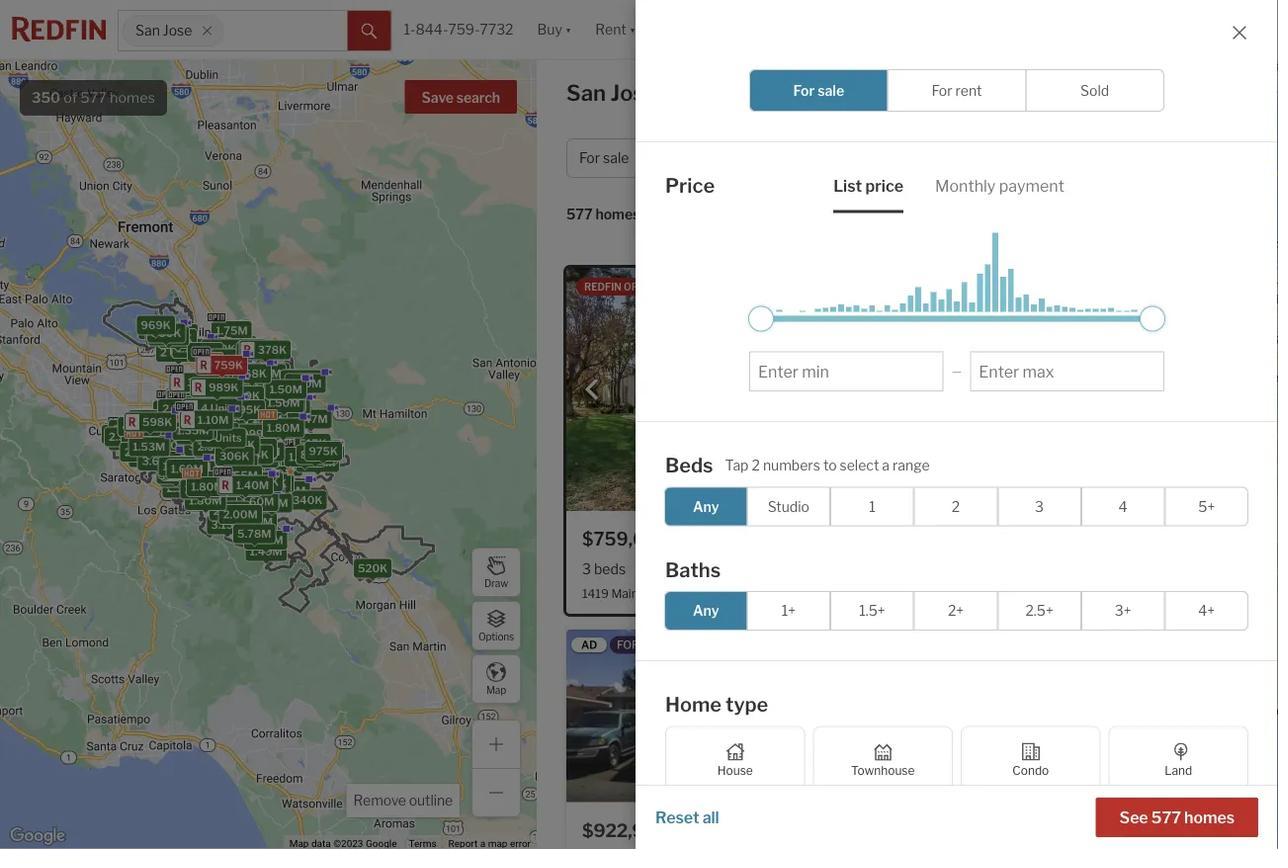 Task type: describe. For each thing, give the bounding box(es) containing it.
reset all button
[[655, 798, 719, 837]]

558k
[[229, 382, 259, 395]]

0 vertical spatial 440k
[[225, 438, 255, 451]]

4.30m
[[122, 420, 157, 433]]

1 horizontal spatial 599k
[[238, 432, 268, 445]]

home type
[[665, 692, 768, 716]]

1 vertical spatial 1.30m
[[245, 489, 278, 502]]

1,203
[[695, 560, 731, 577]]

draw button
[[472, 548, 521, 597]]

1 vertical spatial 2.95m
[[168, 403, 202, 416]]

0 horizontal spatial 689k
[[205, 426, 235, 439]]

search
[[456, 89, 500, 106]]

1 vertical spatial 690k
[[158, 435, 188, 447]]

215k
[[142, 323, 170, 336]]

1.15m
[[243, 352, 274, 365]]

56
[[960, 281, 973, 293]]

2.12m
[[186, 475, 218, 488]]

san right st,
[[1060, 586, 1081, 600]]

san jose
[[135, 22, 192, 39]]

1 checkbox
[[830, 486, 914, 526]]

1419 main entrance dr, san jose, ca 95131
[[582, 586, 818, 600]]

redfin
[[584, 281, 622, 293]]

monthly payment
[[935, 176, 1064, 195]]

1 vertical spatial 1.95m
[[154, 437, 187, 450]]

entrance
[[641, 586, 691, 600]]

for for for rent checkbox
[[932, 82, 952, 98]]

market
[[1031, 86, 1085, 105]]

1 horizontal spatial 850k
[[254, 385, 284, 398]]

2.5+
[[1025, 602, 1053, 619]]

rent
[[955, 82, 982, 98]]

4 for 4 units
[[201, 402, 208, 415]]

4 units
[[201, 402, 238, 415]]

1 vertical spatial 1.05m
[[213, 364, 246, 377]]

2.5+ radio
[[998, 591, 1081, 630]]

1 horizontal spatial ca
[[765, 586, 781, 600]]

sale inside button
[[603, 150, 629, 166]]

mins
[[975, 281, 1001, 293]]

865k
[[310, 443, 340, 456]]

Any checkbox
[[664, 486, 748, 526]]

1.5+ radio
[[830, 591, 914, 630]]

1.74m
[[183, 405, 215, 418]]

330k
[[226, 440, 255, 453]]

list price
[[833, 176, 904, 195]]

0 horizontal spatial jose,
[[610, 80, 662, 106]]

350 of 577 homes
[[32, 89, 155, 106]]

1 vertical spatial 949k
[[230, 389, 260, 402]]

1.5+
[[859, 602, 885, 619]]

3 inside checkbox
[[1035, 498, 1044, 515]]

2.94m
[[199, 422, 234, 435]]

3.28m
[[166, 465, 200, 478]]

price
[[665, 173, 715, 197]]

Townhouse checkbox
[[813, 726, 953, 794]]

329k
[[216, 440, 245, 453]]

668k
[[242, 444, 272, 456]]

see
[[1120, 808, 1148, 827]]

photo of 1419 main entrance dr, san jose, ca 95131 image
[[566, 268, 897, 511]]

95116
[[1133, 586, 1167, 600]]

2.50m up 2.80m
[[109, 430, 143, 443]]

0 horizontal spatial 2.30m
[[113, 423, 147, 436]]

4 for 4
[[1119, 498, 1128, 515]]

2.70m up 970k on the left of page
[[175, 400, 208, 412]]

0 vertical spatial 799k
[[185, 415, 214, 428]]

1.77m
[[198, 427, 229, 440]]

0 vertical spatial 495k
[[240, 449, 269, 462]]

985k
[[260, 479, 290, 492]]

0 vertical spatial 1.05m
[[221, 349, 254, 362]]

0 vertical spatial 949k
[[241, 356, 271, 369]]

1 vertical spatial 495k
[[249, 474, 279, 487]]

4.00m
[[174, 469, 210, 481]]

list
[[833, 176, 862, 195]]

google image
[[5, 823, 70, 849]]

595k
[[231, 403, 261, 416]]

remove san jose image
[[201, 25, 213, 37]]

dr,
[[694, 586, 708, 600]]

Studio checkbox
[[747, 486, 830, 526]]

0 vertical spatial 1.90m
[[205, 390, 238, 402]]

numbers
[[763, 456, 820, 473]]

san right e on the right bottom of the page
[[973, 586, 994, 600]]

0 horizontal spatial 378k
[[152, 328, 181, 340]]

1 horizontal spatial 1.69m
[[275, 409, 308, 421]]

see 577 homes
[[1120, 808, 1235, 827]]

0 vertical spatial 690k
[[203, 401, 233, 414]]

0 vertical spatial 3.40m
[[188, 440, 223, 453]]

2.35m
[[187, 425, 221, 438]]

sold
[[1081, 82, 1109, 98]]

for sale inside checkbox
[[793, 82, 844, 98]]

next button image
[[861, 380, 881, 400]]

759-
[[448, 21, 480, 38]]

any for studio
[[693, 498, 719, 515]]

0 horizontal spatial 1.70m
[[163, 405, 195, 418]]

2.60m
[[183, 437, 218, 450]]

548k
[[133, 414, 163, 426]]

2 horizontal spatial 3.00m
[[248, 534, 283, 546]]

4 checkbox
[[1081, 486, 1165, 526]]

895k
[[216, 388, 246, 401]]

for sale button
[[566, 138, 667, 178]]

2 up 858k
[[194, 399, 201, 412]]

0 vertical spatial 2.95m
[[188, 380, 223, 393]]

1 horizontal spatial 2.30m
[[187, 436, 221, 449]]

san left the jose
[[135, 22, 160, 39]]

879k
[[255, 382, 284, 395]]

1 vertical spatial 1.00m
[[198, 414, 232, 427]]

0 horizontal spatial 570k
[[133, 413, 162, 426]]

st,
[[1043, 586, 1057, 600]]

1 horizontal spatial 288k
[[232, 368, 262, 381]]

tap
[[725, 456, 749, 473]]

open
[[624, 281, 652, 293]]

1 horizontal spatial 799k
[[218, 487, 248, 499]]

0 horizontal spatial 1.30m
[[182, 396, 215, 409]]

1.58m
[[217, 473, 250, 485]]

see 577 homes button
[[1096, 798, 1258, 837]]

for sale inside for sale button
[[579, 150, 629, 166]]

2.80m
[[124, 446, 159, 459]]

1 vertical spatial 2.39m
[[197, 440, 231, 453]]

san up for sale button
[[566, 80, 606, 106]]

2 left baths
[[637, 560, 645, 577]]

1.83m
[[182, 440, 215, 453]]

1 vertical spatial 3.20m
[[166, 465, 200, 478]]

1.37m
[[187, 406, 219, 418]]

0 horizontal spatial 577
[[80, 89, 107, 106]]

1 vertical spatial 1.39m
[[207, 387, 239, 400]]

Any radio
[[664, 591, 748, 630]]

1pm
[[677, 281, 698, 293]]

1 vertical spatial homes
[[596, 206, 640, 223]]

700k
[[181, 425, 211, 438]]

0 horizontal spatial 765k
[[227, 396, 256, 409]]

1 vertical spatial 1.65m
[[197, 435, 230, 448]]

0 vertical spatial 1.53m
[[133, 441, 165, 453]]

2 vertical spatial 1.39m
[[194, 464, 226, 477]]

3+ radio
[[1081, 591, 1165, 630]]

map region
[[0, 0, 649, 849]]

0 horizontal spatial 1.09m
[[173, 391, 206, 404]]

1 vertical spatial 1.70m
[[205, 475, 238, 487]]

0 horizontal spatial 3.00m
[[106, 428, 141, 441]]

options button
[[472, 601, 521, 650]]

0 vertical spatial 1.25m
[[274, 402, 306, 414]]

baths
[[665, 557, 721, 581]]

989k
[[209, 381, 239, 394]]

1 vertical spatial 1.96m
[[172, 475, 205, 488]]

draw
[[484, 578, 508, 589]]

2 vertical spatial 2.95m
[[195, 449, 229, 462]]

1 vertical spatial 1.48m
[[203, 458, 236, 471]]

mlslistings inc. (mlslistings) image
[[849, 480, 892, 505]]

1 horizontal spatial 1.53m
[[251, 469, 283, 482]]

ago
[[1003, 281, 1025, 293]]

315k
[[171, 435, 199, 448]]

1 horizontal spatial 3.00m
[[197, 433, 232, 446]]

699k
[[228, 382, 258, 395]]

1.17m
[[250, 445, 280, 458]]

list price element
[[833, 159, 904, 213]]

Sold checkbox
[[1025, 69, 1164, 111]]

2+
[[948, 602, 964, 619]]

$899,888
[[931, 528, 1019, 550]]

payment
[[999, 176, 1064, 195]]

990k
[[303, 448, 333, 461]]

3.66m
[[142, 455, 177, 468]]

1 horizontal spatial 1.95m
[[215, 352, 248, 365]]

2.15m
[[216, 393, 248, 406]]

favorite button checkbox
[[855, 527, 881, 553]]

650k
[[235, 445, 265, 458]]

0 vertical spatial 349k
[[216, 438, 246, 451]]

new 56 mins ago
[[933, 281, 1025, 293]]

0 vertical spatial 680k
[[205, 342, 236, 355]]

3.53m
[[165, 465, 200, 478]]

antonio
[[996, 586, 1040, 600]]

4.14m
[[278, 447, 311, 460]]

298k
[[232, 367, 262, 380]]

1 800k from the top
[[241, 345, 271, 358]]

1.42m
[[289, 451, 321, 464]]

319k
[[219, 441, 247, 453]]

1 horizontal spatial 689k
[[248, 421, 278, 434]]

0 horizontal spatial 1.90m
[[163, 460, 196, 473]]

295k
[[257, 477, 287, 490]]

500k
[[271, 384, 302, 396]]

1 horizontal spatial jose,
[[734, 586, 762, 600]]

1 vertical spatial 378k
[[258, 343, 287, 356]]

844-
[[416, 21, 448, 38]]

3 beds
[[582, 560, 626, 577]]

875k
[[225, 454, 255, 467]]

type
[[726, 692, 768, 716]]

0 horizontal spatial 599k
[[183, 423, 212, 436]]

729k
[[168, 462, 196, 475]]

775k
[[245, 473, 274, 486]]

For rent checkbox
[[887, 69, 1026, 111]]

option group containing house
[[665, 726, 1248, 849]]

225k
[[163, 332, 191, 345]]

0 vertical spatial 1.02m
[[152, 329, 185, 342]]

Enter min text field
[[758, 362, 935, 381]]

photo of 1122 strayer dr, san jose, ca 95129 image
[[915, 630, 1246, 849]]

homes inside button
[[1184, 808, 1235, 827]]

market insights link
[[1031, 64, 1149, 108]]

monthly payment element
[[935, 159, 1064, 213]]

favorite button image
[[855, 527, 881, 553]]

remove outline
[[353, 792, 453, 809]]



Task type: locate. For each thing, give the bounding box(es) containing it.
None checkbox
[[665, 802, 805, 849], [813, 802, 953, 849], [665, 802, 805, 849], [813, 802, 953, 849]]

1 vertical spatial 3.40m
[[300, 456, 335, 469]]

0 vertical spatial 1.39m
[[200, 352, 233, 365]]

1 vertical spatial 799k
[[218, 487, 248, 499]]

3.20m
[[195, 449, 229, 462], [166, 465, 200, 478]]

4 inside 'map' "region"
[[201, 402, 208, 415]]

3.70m
[[201, 446, 235, 459]]

1 vertical spatial 1.55m
[[225, 469, 258, 482]]

1.25m down 500k
[[274, 402, 306, 414]]

5+ checkbox
[[1165, 486, 1248, 526]]

1.39m
[[200, 352, 233, 365], [207, 387, 239, 400], [194, 464, 226, 477]]

539k
[[243, 442, 273, 455]]

949k
[[241, 356, 271, 369], [230, 389, 260, 402]]

baths
[[648, 560, 684, 577]]

3 units
[[187, 376, 224, 389], [170, 399, 207, 412], [201, 402, 238, 415], [206, 409, 242, 422], [228, 453, 265, 466]]

map
[[486, 684, 506, 696]]

Enter max text field
[[979, 362, 1156, 381]]

2 vertical spatial 2.30m
[[239, 516, 273, 528]]

2 right 175k
[[220, 358, 227, 370]]

0 horizontal spatial 2.39m
[[162, 402, 196, 415]]

515k
[[299, 437, 327, 450]]

for up 577 homes
[[579, 150, 600, 166]]

1 vertical spatial 1.53m
[[251, 469, 283, 482]]

1 horizontal spatial 1.30m
[[245, 489, 278, 502]]

None checkbox
[[961, 802, 1101, 849], [1109, 802, 1248, 849], [961, 802, 1101, 849], [1109, 802, 1248, 849]]

0 vertical spatial 1.96m
[[183, 452, 216, 465]]

2 up 7.80m
[[155, 421, 162, 434]]

1.30m up 858k
[[182, 396, 215, 409]]

800k
[[241, 345, 271, 358], [241, 401, 271, 413]]

previous button image
[[582, 380, 602, 400]]

2 down '225k'
[[160, 346, 167, 359]]

san
[[135, 22, 160, 39], [566, 80, 606, 106], [711, 586, 732, 600], [973, 586, 994, 600], [1060, 586, 1081, 600]]

—
[[952, 364, 962, 378]]

3 checkbox
[[998, 486, 1081, 526]]

970k
[[172, 414, 202, 427]]

385k
[[260, 476, 289, 489]]

2 horizontal spatial homes
[[1184, 808, 1235, 827]]

any down beds
[[693, 498, 719, 515]]

0 vertical spatial 3.20m
[[195, 449, 229, 462]]

2 vertical spatial 1.65m
[[253, 497, 286, 510]]

570k up 2.25m
[[204, 470, 233, 483]]

0 vertical spatial 570k
[[133, 413, 162, 426]]

0 vertical spatial 800k
[[241, 345, 271, 358]]

1 vertical spatial 570k
[[204, 470, 233, 483]]

0 vertical spatial 378k
[[152, 328, 181, 340]]

7732
[[480, 21, 514, 38]]

1 horizontal spatial 1.70m
[[205, 475, 238, 487]]

new
[[933, 281, 958, 293]]

2+ radio
[[914, 591, 998, 630]]

725k
[[220, 486, 248, 499]]

House checkbox
[[665, 726, 805, 794]]

2 800k from the top
[[241, 401, 271, 413]]

0 vertical spatial 4
[[201, 402, 208, 415]]

ca left 95131
[[765, 586, 781, 600]]

ad region
[[566, 630, 897, 849]]

homes
[[110, 89, 155, 106], [596, 206, 640, 223], [1184, 808, 1235, 827]]

sale right for
[[818, 82, 844, 98]]

550k
[[148, 433, 179, 445], [248, 475, 278, 488], [250, 475, 280, 488], [227, 482, 258, 495]]

1 vertical spatial 765k
[[303, 449, 332, 462]]

175k
[[192, 346, 219, 359]]

1 vertical spatial 349k
[[234, 452, 264, 465]]

3.39m
[[126, 429, 160, 442]]

2.20m
[[133, 451, 167, 464]]

3.00m
[[106, 428, 141, 441], [197, 433, 232, 446], [248, 534, 283, 546]]

2 vertical spatial 680k
[[180, 426, 210, 439]]

1 vertical spatial 680k
[[229, 379, 259, 392]]

option group containing for sale
[[749, 69, 1164, 111]]

2 horizontal spatial 2.30m
[[239, 516, 273, 528]]

0 vertical spatial for sale
[[793, 82, 844, 98]]

homes down for sale button
[[596, 206, 640, 223]]

jose, up for sale button
[[610, 80, 662, 106]]

san right dr,
[[711, 586, 732, 600]]

973k
[[236, 401, 265, 414]]

1.05m up 298k at the top of the page
[[221, 349, 254, 362]]

0 vertical spatial 1.48m
[[205, 433, 238, 446]]

1.12m
[[252, 413, 282, 426]]

0 horizontal spatial for
[[579, 150, 600, 166]]

2.70m up '600k'
[[157, 404, 191, 417]]

1 any from the top
[[693, 498, 719, 515]]

2.50m down 4.30m
[[113, 434, 147, 447]]

mlslistings inc. (mlslistings) image
[[1198, 480, 1241, 505]]

1 vertical spatial 440k
[[246, 474, 276, 487]]

0 horizontal spatial 1.02m
[[152, 329, 185, 342]]

900k
[[222, 393, 253, 405], [243, 393, 274, 405], [207, 412, 237, 425], [211, 422, 242, 435]]

1 vertical spatial 288k
[[232, 368, 262, 381]]

1.80m
[[193, 394, 226, 407], [209, 399, 242, 412], [158, 413, 191, 426], [267, 422, 300, 434], [197, 433, 230, 446], [201, 436, 234, 449], [163, 462, 196, 475], [191, 480, 224, 493], [189, 494, 222, 507]]

1.13m
[[251, 367, 282, 380]]

577 homes
[[566, 206, 640, 223]]

1.05m up "989k"
[[213, 364, 246, 377]]

maximum price slider
[[1140, 305, 1165, 331]]

map button
[[472, 654, 521, 704]]

4 up 858k
[[201, 402, 208, 415]]

1 horizontal spatial 4
[[1119, 498, 1128, 515]]

1 vertical spatial 938k
[[259, 466, 288, 478]]

0 horizontal spatial 1.53m
[[133, 441, 165, 453]]

photo of 1368 e san antonio st, san jose, ca 95116 image
[[915, 268, 1246, 511]]

2.39m up '600k'
[[162, 402, 196, 415]]

350
[[32, 89, 61, 106]]

1 horizontal spatial 577
[[566, 206, 593, 223]]

1.69m
[[275, 409, 308, 421], [171, 462, 203, 475]]

0 horizontal spatial ca
[[667, 80, 698, 106]]

749k
[[238, 411, 267, 424]]

1.09m
[[173, 391, 206, 404], [217, 395, 250, 408]]

ca
[[667, 80, 698, 106], [765, 586, 781, 600], [1113, 586, 1130, 600]]

1 horizontal spatial 765k
[[303, 449, 332, 462]]

9
[[205, 432, 212, 444]]

1.05m
[[221, 349, 254, 362], [213, 364, 246, 377]]

tap 2 numbers to select a range
[[725, 456, 930, 473]]

1 vertical spatial 1.69m
[[171, 462, 203, 475]]

e
[[963, 586, 970, 600]]

2 right tap
[[752, 456, 760, 473]]

for rent
[[932, 82, 982, 98]]

For sale checkbox
[[749, 69, 888, 111]]

1.25m up 295k
[[251, 464, 283, 476]]

any inside radio
[[693, 602, 719, 619]]

market insights
[[1031, 86, 1149, 105]]

799k
[[185, 415, 214, 428], [218, 487, 248, 499]]

1.95m up 449k at the top left
[[215, 352, 248, 365]]

1 vertical spatial 2.30m
[[187, 436, 221, 449]]

minimum price slider
[[748, 305, 774, 331]]

0 horizontal spatial 690k
[[158, 435, 188, 447]]

0 vertical spatial 1.65m
[[214, 394, 247, 406]]

0 horizontal spatial homes
[[110, 89, 155, 106]]

988k
[[310, 443, 340, 456]]

577 inside button
[[1151, 808, 1181, 827]]

1.70m
[[163, 405, 195, 418], [205, 475, 238, 487]]

ca up 3+
[[1113, 586, 1130, 600]]

0 vertical spatial 1.55m
[[212, 399, 245, 412]]

1+
[[782, 602, 796, 619]]

for for the for sale checkbox
[[793, 82, 815, 98]]

for inside button
[[579, 150, 600, 166]]

0 vertical spatial 938k
[[234, 394, 264, 407]]

0 vertical spatial 1.00m
[[222, 359, 256, 371]]

homes right of
[[110, 89, 155, 106]]

1.10m
[[177, 342, 208, 355], [201, 391, 232, 403], [227, 391, 258, 404], [198, 414, 229, 427]]

1 horizontal spatial 1.02m
[[190, 408, 223, 421]]

577 down for sale button
[[566, 206, 593, 223]]

for left 'sale'
[[793, 82, 815, 98]]

ca left the homes
[[667, 80, 698, 106]]

0 vertical spatial 2.39m
[[162, 402, 196, 415]]

0 horizontal spatial 3.40m
[[188, 440, 223, 453]]

1 horizontal spatial 2.39m
[[197, 440, 231, 453]]

1 horizontal spatial homes
[[596, 206, 640, 223]]

2 checkbox
[[914, 486, 998, 526]]

1 horizontal spatial 1.09m
[[217, 395, 250, 408]]

sale inside checkbox
[[818, 82, 844, 98]]

2 up $899,888
[[952, 498, 960, 515]]

2 horizontal spatial ca
[[1113, 586, 1130, 600]]

1.95m down '600k'
[[154, 437, 187, 450]]

840k
[[246, 387, 276, 400]]

680k
[[205, 342, 236, 355], [229, 379, 259, 392], [180, 426, 210, 439]]

1+ radio
[[747, 591, 830, 630]]

0 vertical spatial 288k
[[164, 327, 194, 340]]

1 vertical spatial sale
[[603, 150, 629, 166]]

submit search image
[[361, 23, 377, 39]]

1.75m down 4.00m
[[184, 483, 216, 496]]

0 horizontal spatial 1.69m
[[171, 462, 203, 475]]

2 vertical spatial 577
[[1151, 808, 1181, 827]]

for sale right the homes
[[793, 82, 844, 98]]

1.96m down 729k
[[172, 475, 205, 488]]

1.70m up 2.25m
[[205, 475, 238, 487]]

0 vertical spatial 765k
[[227, 396, 256, 409]]

all
[[703, 808, 719, 827]]

sale up 577 homes
[[603, 150, 629, 166]]

1.00m
[[222, 359, 256, 371], [198, 414, 232, 427]]

1 horizontal spatial 3.40m
[[300, 456, 335, 469]]

1.96m down 2.60m
[[183, 452, 216, 465]]

378k
[[152, 328, 181, 340], [258, 343, 287, 356]]

598k
[[142, 416, 172, 428]]

430k
[[224, 440, 254, 453]]

1.70m up '600k'
[[163, 405, 195, 418]]

3.40m
[[188, 440, 223, 453], [300, 456, 335, 469]]

4 right '3' checkbox
[[1119, 498, 1128, 515]]

1 vertical spatial 1.75m
[[184, 483, 216, 496]]

577 right of
[[80, 89, 107, 106]]

any down dr,
[[693, 602, 719, 619]]

570k
[[133, 413, 162, 426], [204, 470, 233, 483]]

any for 1+
[[693, 602, 719, 619]]

4+ radio
[[1165, 591, 1248, 630]]

remove outline button
[[346, 784, 460, 817]]

1 horizontal spatial 378k
[[258, 343, 287, 356]]

390k
[[222, 454, 252, 467]]

1 vertical spatial 577
[[566, 206, 593, 223]]

980k
[[242, 403, 273, 416]]

1 horizontal spatial 690k
[[203, 401, 233, 414]]

577 right see
[[1151, 808, 1181, 827]]

0 horizontal spatial 799k
[[185, 415, 214, 428]]

929k
[[243, 385, 273, 398]]

1.75m up 566k
[[216, 324, 248, 337]]

570k up 3.39m
[[133, 413, 162, 426]]

2 inside option
[[952, 498, 960, 515]]

0 vertical spatial 1.70m
[[163, 405, 195, 418]]

price
[[865, 176, 904, 195]]

845k
[[300, 448, 330, 461]]

4 inside option
[[1119, 498, 1128, 515]]

950k
[[247, 390, 277, 403]]

units
[[169, 346, 196, 359], [229, 358, 257, 370], [197, 376, 224, 389], [203, 399, 231, 412], [180, 399, 207, 412], [210, 402, 238, 415], [211, 402, 238, 415], [215, 409, 242, 422], [164, 421, 191, 434], [215, 432, 242, 444], [237, 453, 265, 466]]

306k
[[219, 450, 249, 463]]

1.28m
[[201, 354, 234, 367]]

1.30m down 530k
[[245, 489, 278, 502]]

jose, down sq at the bottom of page
[[734, 586, 762, 600]]

780k
[[239, 401, 269, 414]]

577
[[80, 89, 107, 106], [566, 206, 593, 223], [1151, 808, 1181, 827]]

homes down land
[[1184, 808, 1235, 827]]

0 horizontal spatial 1.95m
[[154, 437, 187, 450]]

0 vertical spatial 1.75m
[[216, 324, 248, 337]]

1 vertical spatial 1.90m
[[163, 460, 196, 473]]

1 horizontal spatial 1.90m
[[205, 390, 238, 402]]

5+
[[1198, 498, 1215, 515]]

jose, right st,
[[1083, 586, 1111, 600]]

Land checkbox
[[1109, 726, 1248, 794]]

1 vertical spatial 4
[[1119, 498, 1128, 515]]

0 vertical spatial any
[[693, 498, 719, 515]]

2 horizontal spatial jose,
[[1083, 586, 1111, 600]]

2.39m down 1.77m
[[197, 440, 231, 453]]

1 vertical spatial 1.25m
[[251, 464, 283, 476]]

0 vertical spatial 577
[[80, 89, 107, 106]]

0 vertical spatial homes
[[110, 89, 155, 106]]

1 vertical spatial 800k
[[241, 401, 271, 413]]

for left rent
[[932, 82, 952, 98]]

520k
[[358, 562, 388, 575]]

any inside option
[[693, 498, 719, 515]]

1-
[[404, 21, 416, 38]]

886k
[[236, 442, 266, 455]]

899k
[[248, 375, 278, 388], [229, 388, 259, 401], [233, 431, 263, 444], [170, 463, 200, 476]]

2 horizontal spatial 577
[[1151, 808, 1181, 827]]

Condo checkbox
[[961, 726, 1101, 794]]

0 horizontal spatial 850k
[[198, 396, 228, 408]]

2 any from the top
[[693, 602, 719, 619]]

option group
[[749, 69, 1164, 111], [664, 486, 1248, 526], [664, 591, 1248, 630], [665, 726, 1248, 849]]

for sale up 577 homes
[[579, 150, 629, 166]]

save
[[422, 89, 454, 106]]

0 vertical spatial 1.30m
[[182, 396, 215, 409]]



Task type: vqa. For each thing, say whether or not it's contained in the screenshot.
the bottommost "1.70M"
yes



